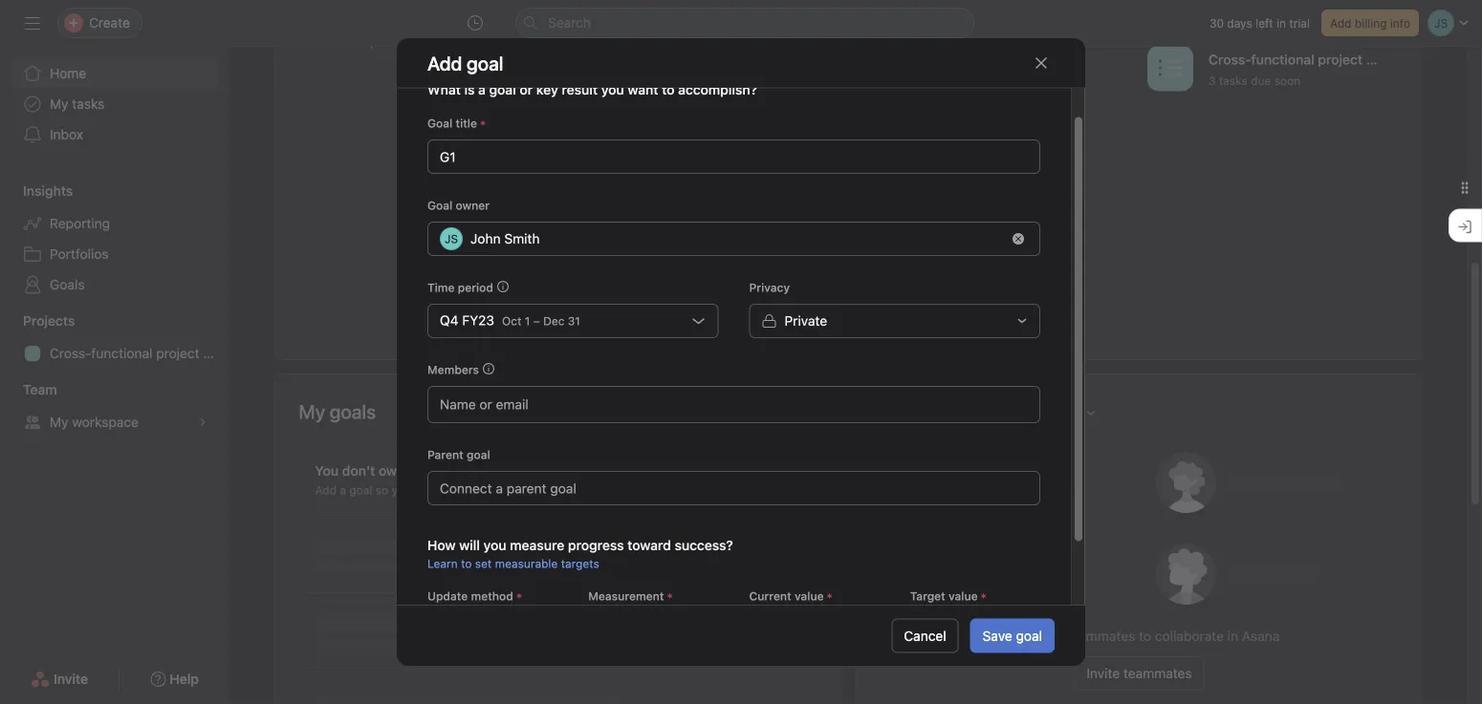 Task type: locate. For each thing, give the bounding box(es) containing it.
or
[[520, 82, 533, 98]]

0 horizontal spatial will
[[459, 538, 480, 554]]

goal inside you don't own any goals yet add a goal so your team knows what you plan to achieve
[[349, 484, 372, 497]]

invite
[[999, 629, 1033, 645], [1087, 666, 1120, 682], [54, 672, 88, 688]]

you up set at the left bottom of the page
[[484, 538, 507, 554]]

2 horizontal spatial required image
[[824, 591, 836, 603]]

project for cross-functional project plan
[[156, 346, 200, 362]]

in right left
[[1277, 16, 1287, 30]]

0 vertical spatial so
[[659, 244, 674, 260]]

to left set at the left bottom of the page
[[461, 558, 472, 571]]

functional up soon
[[1252, 51, 1315, 67]]

inbox
[[50, 127, 83, 143]]

1 horizontal spatial cross-
[[1209, 51, 1252, 67]]

1 horizontal spatial required image
[[664, 591, 676, 603]]

tasks inside cross-functional project plan 3 tasks due soon
[[1219, 74, 1248, 87]]

1 vertical spatial teammates
[[1124, 666, 1192, 682]]

1 horizontal spatial value
[[949, 590, 978, 604]]

0 vertical spatial cross-
[[1209, 51, 1252, 67]]

to
[[565, 484, 576, 497], [461, 558, 472, 571], [1139, 629, 1152, 645]]

1 horizontal spatial plan
[[539, 484, 561, 497]]

0 vertical spatial teammates
[[1067, 629, 1136, 645]]

tasks up reference
[[518, 244, 550, 260]]

0 vertical spatial tasks
[[1219, 74, 1248, 87]]

teammates
[[1067, 629, 1136, 645], [1124, 666, 1192, 682]]

0 vertical spatial your
[[392, 484, 416, 497]]

0 vertical spatial a
[[478, 82, 486, 98]]

in left 'asana'
[[1228, 629, 1239, 645]]

2 required image from the left
[[664, 591, 676, 603]]

you inside you don't own any goals yet add a goal so your team knows what you plan to achieve
[[516, 484, 535, 497]]

teammates up invite teammates
[[1067, 629, 1136, 645]]

goal title
[[428, 117, 477, 130]]

project
[[1318, 51, 1363, 67], [156, 346, 200, 362]]

0 horizontal spatial your
[[392, 484, 416, 497]]

0 vertical spatial required image
[[477, 118, 489, 129]]

functional inside 'projects' 'element'
[[91, 346, 153, 362]]

0 horizontal spatial required image
[[513, 591, 525, 603]]

project down add billing info
[[1318, 51, 1363, 67]]

portfolios link
[[11, 239, 218, 270]]

required image for title
[[477, 118, 489, 129]]

1 vertical spatial functional
[[91, 346, 153, 362]]

my inside teams element
[[50, 415, 68, 430]]

1 vertical spatial goal
[[428, 199, 453, 212]]

parent
[[428, 449, 464, 462]]

your
[[417, 244, 445, 260]]

home link
[[11, 58, 218, 89]]

2 horizontal spatial invite
[[1087, 666, 1120, 682]]

0 horizontal spatial plan
[[203, 346, 229, 362]]

current
[[749, 590, 792, 604]]

2 vertical spatial plan
[[539, 484, 561, 497]]

my for my tasks
[[50, 96, 68, 112]]

goal inside add goal button
[[769, 473, 792, 487]]

0 horizontal spatial required image
[[477, 118, 489, 129]]

0 vertical spatial my
[[50, 96, 68, 112]]

cross- inside cross-functional project plan 3 tasks due soon
[[1209, 51, 1252, 67]]

3 required image from the left
[[824, 591, 836, 603]]

required image
[[513, 591, 525, 603], [664, 591, 676, 603], [824, 591, 836, 603]]

0 horizontal spatial tasks
[[72, 96, 105, 112]]

0 vertical spatial plan
[[1367, 51, 1394, 67]]

teammates down invite your teammates to collaborate in asana
[[1124, 666, 1192, 682]]

tasks down home
[[72, 96, 105, 112]]

2 my from the top
[[50, 415, 68, 430]]

1 vertical spatial my
[[50, 415, 68, 430]]

value for current value
[[795, 590, 824, 604]]

teams element
[[0, 373, 230, 442]]

1 my from the top
[[50, 96, 68, 112]]

1 horizontal spatial functional
[[1252, 51, 1315, 67]]

remove image
[[1013, 234, 1024, 245]]

list image
[[1159, 57, 1182, 80]]

learn to set measurable targets link
[[428, 558, 600, 571]]

2 horizontal spatial tasks
[[1219, 74, 1248, 87]]

is
[[464, 82, 475, 98]]

value right target
[[949, 590, 978, 604]]

1 vertical spatial plan
[[203, 346, 229, 362]]

will
[[554, 244, 574, 260], [459, 538, 480, 554]]

2 goal from the top
[[428, 199, 453, 212]]

you right what at the left bottom of page
[[516, 484, 535, 497]]

1 required image from the left
[[513, 591, 525, 603]]

upcoming
[[360, 33, 425, 49]]

1 horizontal spatial add
[[744, 473, 766, 487]]

functional up teams element
[[91, 346, 153, 362]]

0 horizontal spatial so
[[376, 484, 389, 497]]

2 vertical spatial tasks
[[518, 244, 550, 260]]

1 vertical spatial a
[[340, 484, 346, 497]]

a down don't
[[340, 484, 346, 497]]

so down own
[[376, 484, 389, 497]]

cross-functional project plan link
[[11, 339, 229, 369]]

0 vertical spatial in
[[1277, 16, 1287, 30]]

plan inside you don't own any goals yet add a goal so your team knows what you plan to achieve
[[539, 484, 561, 497]]

1 vertical spatial required image
[[978, 591, 990, 603]]

my tasks
[[50, 96, 105, 112]]

upcoming button
[[360, 33, 425, 59]]

project up teams element
[[156, 346, 200, 362]]

invite for invite your teammates to collaborate in asana
[[999, 629, 1033, 645]]

0 vertical spatial to
[[565, 484, 576, 497]]

–
[[534, 315, 540, 328]]

plan for cross-functional project plan
[[203, 346, 229, 362]]

privacy
[[749, 281, 790, 295]]

global element
[[0, 47, 230, 162]]

1 horizontal spatial required image
[[978, 591, 990, 603]]

0 horizontal spatial cross-
[[50, 346, 91, 362]]

goal
[[489, 82, 516, 98], [467, 449, 490, 462], [769, 473, 792, 487], [349, 484, 372, 497], [1016, 628, 1043, 644]]

0 horizontal spatial value
[[795, 590, 824, 604]]

so right here,
[[659, 244, 674, 260]]

tasks inside global 'element'
[[72, 96, 105, 112]]

overdue button
[[448, 33, 502, 59]]

trial
[[1290, 16, 1310, 30]]

will up them
[[554, 244, 574, 260]]

0 vertical spatial functional
[[1252, 51, 1315, 67]]

save goal
[[983, 628, 1043, 644]]

smith
[[504, 231, 540, 247]]

reporting link
[[11, 209, 218, 239]]

1 horizontal spatial will
[[554, 244, 574, 260]]

goal for add goal
[[769, 473, 792, 487]]

completed
[[525, 33, 594, 49]]

project inside 'element'
[[156, 346, 200, 362]]

my for my workspace
[[50, 415, 68, 430]]

1 horizontal spatial in
[[1277, 16, 1287, 30]]

2 vertical spatial to
[[1139, 629, 1152, 645]]

to up invite teammates
[[1139, 629, 1152, 645]]

cross- for cross-functional project plan
[[50, 346, 91, 362]]

goal left owner
[[428, 199, 453, 212]]

1 goal from the top
[[428, 117, 453, 130]]

functional for cross-functional project plan 3 tasks due soon
[[1252, 51, 1315, 67]]

1 vertical spatial so
[[376, 484, 389, 497]]

value right current
[[795, 590, 824, 604]]

required image
[[477, 118, 489, 129], [978, 591, 990, 603]]

2 horizontal spatial plan
[[1367, 51, 1394, 67]]

period
[[458, 281, 493, 295]]

tasks inside your completed tasks will appear here, so you can reference them later.
[[518, 244, 550, 260]]

cross- up 3
[[1209, 51, 1252, 67]]

want
[[628, 82, 659, 98]]

functional
[[1252, 51, 1315, 67], [91, 346, 153, 362]]

your
[[392, 484, 416, 497], [1036, 629, 1063, 645]]

tasks right 3
[[1219, 74, 1248, 87]]

your down own
[[392, 484, 416, 497]]

close this dialog image
[[1034, 55, 1049, 71]]

functional inside cross-functional project plan 3 tasks due soon
[[1252, 51, 1315, 67]]

to left achieve
[[565, 484, 576, 497]]

functional for cross-functional project plan
[[91, 346, 153, 362]]

invite teammates
[[1087, 666, 1192, 682]]

1 vertical spatial cross-
[[50, 346, 91, 362]]

1 vertical spatial tasks
[[72, 96, 105, 112]]

a
[[478, 82, 486, 98], [340, 484, 346, 497]]

1 value from the left
[[795, 590, 824, 604]]

0 horizontal spatial to
[[461, 558, 472, 571]]

1 horizontal spatial project
[[1318, 51, 1363, 67]]

them
[[570, 265, 601, 281]]

cancel
[[904, 628, 947, 644]]

update
[[428, 590, 468, 604]]

0 vertical spatial will
[[554, 244, 574, 260]]

insights
[[23, 183, 73, 199]]

what is a goal or key result you want to accomplish?
[[428, 82, 757, 98]]

to accomplish?
[[662, 82, 757, 98]]

1 vertical spatial project
[[156, 346, 200, 362]]

my inside global 'element'
[[50, 96, 68, 112]]

1 horizontal spatial so
[[659, 244, 674, 260]]

1 vertical spatial to
[[461, 558, 472, 571]]

2 value from the left
[[949, 590, 978, 604]]

insights element
[[0, 174, 230, 304]]

1 vertical spatial your
[[1036, 629, 1063, 645]]

Connect a parent goal text field
[[428, 472, 1041, 506]]

2 horizontal spatial add
[[1331, 16, 1352, 30]]

completed
[[448, 244, 514, 260]]

measurable
[[495, 558, 558, 571]]

you
[[601, 82, 624, 98], [677, 244, 699, 260], [516, 484, 535, 497], [484, 538, 507, 554]]

0 vertical spatial project
[[1318, 51, 1363, 67]]

projects button
[[0, 312, 75, 331]]

0 horizontal spatial in
[[1228, 629, 1239, 645]]

1 vertical spatial will
[[459, 538, 480, 554]]

my down team
[[50, 415, 68, 430]]

how will you measure progress toward success? learn to set measurable targets
[[428, 538, 733, 571]]

required image down toward success?
[[664, 591, 676, 603]]

add goal button
[[716, 467, 801, 494]]

0 horizontal spatial functional
[[91, 346, 153, 362]]

plan inside cross-functional project plan 3 tasks due soon
[[1367, 51, 1394, 67]]

you right here,
[[677, 244, 699, 260]]

add for add billing info
[[1331, 16, 1352, 30]]

learn
[[428, 558, 458, 571]]

knows
[[449, 484, 483, 497]]

1 horizontal spatial to
[[565, 484, 576, 497]]

plan for cross-functional project plan 3 tasks due soon
[[1367, 51, 1394, 67]]

a right is
[[478, 82, 486, 98]]

add
[[1331, 16, 1352, 30], [744, 473, 766, 487], [315, 484, 337, 497]]

my up inbox at the top of page
[[50, 96, 68, 112]]

Name or email text field
[[440, 393, 543, 416]]

progress
[[568, 538, 624, 554]]

0 horizontal spatial project
[[156, 346, 200, 362]]

cross- inside 'projects' 'element'
[[50, 346, 91, 362]]

js
[[445, 233, 458, 246]]

goal inside save goal button
[[1016, 628, 1043, 644]]

reporting
[[50, 216, 110, 231]]

cross- down projects
[[50, 346, 91, 362]]

tasks
[[1219, 74, 1248, 87], [72, 96, 105, 112], [518, 244, 550, 260]]

your right the save
[[1036, 629, 1063, 645]]

projects element
[[0, 304, 230, 373]]

will inside the how will you measure progress toward success? learn to set measurable targets
[[459, 538, 480, 554]]

0 horizontal spatial a
[[340, 484, 346, 497]]

required image right current
[[824, 591, 836, 603]]

project inside cross-functional project plan 3 tasks due soon
[[1318, 51, 1363, 67]]

invite your teammates to collaborate in asana
[[999, 629, 1280, 645]]

1 horizontal spatial invite
[[999, 629, 1033, 645]]

goal left title
[[428, 117, 453, 130]]

1 horizontal spatial tasks
[[518, 244, 550, 260]]

your inside you don't own any goals yet add a goal so your team knows what you plan to achieve
[[392, 484, 416, 497]]

1
[[525, 315, 530, 328]]

1 horizontal spatial your
[[1036, 629, 1063, 645]]

value for target value
[[949, 590, 978, 604]]

your completed tasks will appear here, so you can reference them later.
[[417, 244, 699, 281]]

will up set at the left bottom of the page
[[459, 538, 480, 554]]

required image down learn to set measurable targets link
[[513, 591, 525, 603]]

achieve
[[579, 484, 620, 497]]

0 horizontal spatial add
[[315, 484, 337, 497]]

can
[[481, 265, 503, 281]]

toward success?
[[628, 538, 733, 554]]

plan inside 'projects' 'element'
[[203, 346, 229, 362]]

hide sidebar image
[[25, 15, 40, 31]]

0 vertical spatial goal
[[428, 117, 453, 130]]



Task type: describe. For each thing, give the bounding box(es) containing it.
save goal button
[[971, 619, 1055, 654]]

so inside you don't own any goals yet add a goal so your team knows what you plan to achieve
[[376, 484, 389, 497]]

so inside your completed tasks will appear here, so you can reference them later.
[[659, 244, 674, 260]]

invite for invite teammates
[[1087, 666, 1120, 682]]

oct
[[502, 315, 522, 328]]

collaborate
[[1155, 629, 1224, 645]]

how
[[428, 538, 456, 554]]

create project
[[949, 60, 1040, 76]]

you inside your completed tasks will appear here, so you can reference them later.
[[677, 244, 699, 260]]

here,
[[624, 244, 655, 260]]

yet
[[472, 463, 492, 479]]

goal for parent goal
[[467, 449, 490, 462]]

appear
[[577, 244, 620, 260]]

cancel button
[[892, 619, 959, 654]]

john smith
[[471, 231, 540, 247]]

insights button
[[0, 182, 73, 201]]

targets
[[561, 558, 600, 571]]

people
[[880, 399, 939, 422]]

workspace
[[72, 415, 139, 430]]

Enter goal name text field
[[428, 140, 1041, 174]]

cross-functional project plan 3 tasks due soon
[[1209, 51, 1394, 87]]

my goals
[[299, 401, 376, 423]]

30
[[1210, 16, 1224, 30]]

inbox link
[[11, 120, 218, 150]]

private button
[[749, 304, 1041, 339]]

q4
[[440, 313, 459, 329]]

overdue
[[448, 33, 502, 49]]

days
[[1228, 16, 1253, 30]]

measurement
[[589, 590, 664, 604]]

update method
[[428, 590, 513, 604]]

any
[[408, 463, 431, 479]]

my tasks link
[[11, 89, 218, 120]]

asana
[[1242, 629, 1280, 645]]

2 horizontal spatial to
[[1139, 629, 1152, 645]]

add billing info button
[[1322, 10, 1420, 36]]

30 days left in trial
[[1210, 16, 1310, 30]]

required image for update method
[[513, 591, 525, 603]]

due
[[1251, 74, 1272, 87]]

title
[[456, 117, 477, 130]]

goals link
[[11, 270, 218, 300]]

to inside the how will you measure progress toward success? learn to set measurable targets
[[461, 558, 472, 571]]

1 horizontal spatial a
[[478, 82, 486, 98]]

what
[[428, 82, 461, 98]]

own
[[379, 463, 405, 479]]

add goal
[[428, 51, 504, 74]]

parent goal
[[428, 449, 490, 462]]

0 horizontal spatial invite
[[54, 672, 88, 688]]

my workspace
[[50, 415, 139, 430]]

goal for save goal
[[1016, 628, 1043, 644]]

add goal
[[744, 473, 792, 487]]

invite button
[[18, 663, 101, 697]]

you left want
[[601, 82, 624, 98]]

goal owner
[[428, 199, 490, 212]]

owner
[[456, 199, 490, 212]]

required image for current value
[[824, 591, 836, 603]]

a inside you don't own any goals yet add a goal so your team knows what you plan to achieve
[[340, 484, 346, 497]]

measure
[[510, 538, 565, 554]]

dec
[[543, 315, 565, 328]]

will inside your completed tasks will appear here, so you can reference them later.
[[554, 244, 574, 260]]

add inside you don't own any goals yet add a goal so your team knows what you plan to achieve
[[315, 484, 337, 497]]

completed button
[[525, 33, 594, 59]]

add for add goal
[[744, 473, 766, 487]]

you inside the how will you measure progress toward success? learn to set measurable targets
[[484, 538, 507, 554]]

create project link
[[880, 39, 1140, 100]]

private
[[785, 313, 828, 329]]

cross-functional project plan
[[50, 346, 229, 362]]

to inside you don't own any goals yet add a goal so your team knows what you plan to achieve
[[565, 484, 576, 497]]

goal for goal owner
[[428, 199, 453, 212]]

1 vertical spatial in
[[1228, 629, 1239, 645]]

key
[[536, 82, 558, 98]]

portfolios
[[50, 246, 109, 262]]

goal for goal title
[[428, 117, 453, 130]]

my workspace link
[[11, 407, 218, 438]]

billing
[[1355, 16, 1387, 30]]

john
[[471, 231, 501, 247]]

left
[[1256, 16, 1274, 30]]

target
[[910, 590, 946, 604]]

goals
[[434, 463, 468, 479]]

what
[[486, 484, 513, 497]]

result
[[562, 82, 598, 98]]

invite teammates button
[[1075, 657, 1205, 692]]

required image for value
[[978, 591, 990, 603]]

required image for measurement
[[664, 591, 676, 603]]

save
[[983, 628, 1013, 644]]

team
[[419, 484, 446, 497]]

members
[[428, 364, 479, 377]]

search list box
[[516, 8, 975, 38]]

3
[[1209, 74, 1216, 87]]

don't
[[342, 463, 375, 479]]

time
[[428, 281, 455, 295]]

later.
[[605, 265, 635, 281]]

teammates inside button
[[1124, 666, 1192, 682]]

team
[[23, 382, 57, 398]]

team button
[[0, 381, 57, 400]]

projects
[[23, 313, 75, 329]]

soon
[[1275, 74, 1301, 87]]

search
[[548, 15, 591, 31]]

target value
[[910, 590, 978, 604]]

project for cross-functional project plan 3 tasks due soon
[[1318, 51, 1363, 67]]

reference
[[507, 265, 566, 281]]

31
[[568, 315, 581, 328]]

cross- for cross-functional project plan 3 tasks due soon
[[1209, 51, 1252, 67]]



Task type: vqa. For each thing, say whether or not it's contained in the screenshot.
TO in the you don't own any goals yet add a goal so your team knows what you plan to achieve
yes



